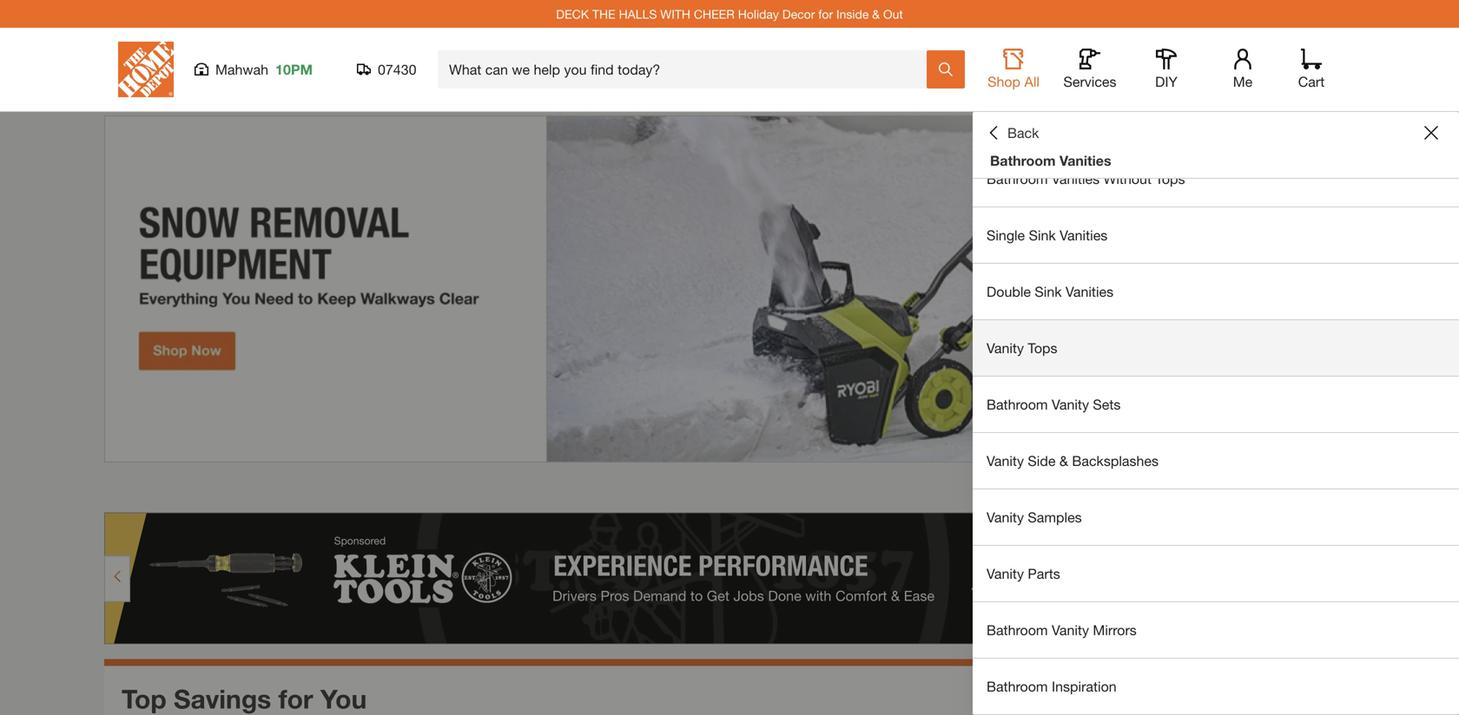 Task type: vqa. For each thing, say whether or not it's contained in the screenshot.
"Add" within This flexible 10-foot smart LIFX lightstrip features Polychrome Technology: 8 addressable zones per light strip and millions of colors. Why choose one color when you can use Polychrome tech to paint your LIFX color lights in an array of hues? Transform your space as each individual color works together to create an ombre effect in a single light. Then animate the colors to create movement effects like waves or candlelight flickers. Cut it to length or add a 40" LIFX Lightstrip Extension, up to a maximum of 32.8ft or 10 LED strips, for the perfect installation for any sized space. Use it with the LIFX app and a 2.4GHz Wi-Fi connection or leave the app in your pocket and use voice control to set the perfect light for the task or mood. Compatible with Alexa, Google Home, iOS Siri, and Cortana, LIFX lights can bring your whole home into the future. Get visual alerts for Uber arrivals, lighting that transitions to match the weather, automatic lighting progression to shift shades like the sun. This 120" multicolor light strip allows for creative installation behind or under furniture, kitchen islands, cabinetry, and ceilings. The kit includes 3 x 40" strips, plus a controller, power supply, and plug. Plus, LEDs are up to 80% more efficient than regular light bulbs, meaning you can save on electric bills and produce fewer greenhouse gasses all while having a brighter home. That's a win for your wallet, a win for the planet, and a win for your space.
no



Task type: describe. For each thing, give the bounding box(es) containing it.
vanities for bathroom vanities without tops
[[1052, 171, 1100, 187]]

diy button
[[1139, 49, 1194, 90]]

back button
[[987, 124, 1039, 142]]

you
[[320, 684, 367, 715]]

bathroom vanities
[[990, 152, 1112, 169]]

samples
[[1028, 509, 1082, 526]]

the home depot logo image
[[118, 42, 174, 97]]

bathroom for bathroom vanities without tops
[[987, 171, 1048, 187]]

10pm
[[275, 61, 313, 78]]

backsplashes
[[1072, 453, 1159, 470]]

all
[[1025, 73, 1040, 90]]

vanities down single sink vanities
[[1066, 284, 1114, 300]]

single sink vanities
[[987, 227, 1108, 244]]

vanity for parts
[[987, 566, 1024, 582]]

bathroom for bathroom vanities with tops
[[987, 114, 1048, 131]]

the
[[592, 7, 616, 21]]

decor
[[783, 7, 815, 21]]

deck the halls with cheer holiday decor for inside & out
[[556, 7, 903, 21]]

previous slide image
[[1258, 484, 1272, 497]]

single sink vanities link
[[973, 208, 1459, 263]]

cheer
[[694, 7, 735, 21]]

with
[[1104, 114, 1132, 131]]

services
[[1064, 73, 1117, 90]]

me
[[1233, 73, 1253, 90]]

inside
[[837, 7, 869, 21]]

double sink vanities link
[[973, 264, 1459, 320]]

bathroom vanity mirrors
[[987, 622, 1137, 639]]

/
[[1296, 481, 1301, 500]]

vanities for bathroom vanities
[[1060, 152, 1112, 169]]

bathroom inspiration link
[[973, 659, 1459, 715]]

without
[[1104, 171, 1152, 187]]

vanity parts
[[987, 566, 1060, 582]]

me button
[[1215, 49, 1271, 90]]

bathroom vanity sets link
[[973, 377, 1459, 433]]

bathroom vanity sets
[[987, 397, 1121, 413]]

diy
[[1155, 73, 1178, 90]]

bathroom for bathroom vanity mirrors
[[987, 622, 1048, 639]]

holiday
[[738, 7, 779, 21]]

inspiration
[[1052, 679, 1117, 695]]

bathroom inspiration
[[987, 679, 1117, 695]]

vanity tops
[[987, 340, 1058, 357]]

vanity for side
[[987, 453, 1024, 470]]

What can we help you find today? search field
[[449, 51, 926, 88]]

with
[[660, 7, 691, 21]]

halls
[[619, 7, 657, 21]]

next slide image
[[1326, 484, 1340, 497]]

1 horizontal spatial &
[[1060, 453, 1068, 470]]

bathroom vanities with tops link
[[973, 95, 1459, 150]]



Task type: locate. For each thing, give the bounding box(es) containing it.
2 vertical spatial tops
[[1028, 340, 1058, 357]]

mahwah
[[215, 61, 268, 78]]

vanity inside bathroom vanity mirrors link
[[1052, 622, 1089, 639]]

tops for bathroom vanities without tops
[[1156, 171, 1185, 187]]

parts
[[1028, 566, 1060, 582]]

for left the "you"
[[279, 684, 313, 715]]

vanity for tops
[[987, 340, 1024, 357]]

1 horizontal spatial for
[[819, 7, 833, 21]]

vanity
[[987, 340, 1024, 357], [1052, 397, 1089, 413], [987, 453, 1024, 470], [987, 509, 1024, 526], [987, 566, 1024, 582], [1052, 622, 1089, 639]]

vanities down 'bathroom vanities without tops' at the right top of page
[[1060, 227, 1108, 244]]

vanity down double
[[987, 340, 1024, 357]]

double sink vanities
[[987, 284, 1114, 300]]

vanity left "samples"
[[987, 509, 1024, 526]]

bathroom inside bathroom vanity mirrors link
[[987, 622, 1048, 639]]

back
[[1008, 125, 1039, 141]]

bathroom down back
[[990, 152, 1056, 169]]

deck the halls with cheer holiday decor for inside & out link
[[556, 7, 903, 21]]

mirrors
[[1093, 622, 1137, 639]]

bathroom down the vanity tops on the top of page
[[987, 397, 1048, 413]]

deck
[[556, 7, 589, 21]]

feedback link image
[[1436, 294, 1459, 387]]

1 vertical spatial &
[[1060, 453, 1068, 470]]

image for snow removal equipment everything you need to keep walkways clear image
[[104, 116, 1355, 463]]

shop all
[[988, 73, 1040, 90]]

cart link
[[1293, 49, 1331, 90]]

vanity left sets
[[1052, 397, 1089, 413]]

vanity parts link
[[973, 546, 1459, 602]]

bathroom vanities without tops
[[987, 171, 1185, 187]]

bathroom vanities with tops
[[987, 114, 1165, 131]]

mahwah 10pm
[[215, 61, 313, 78]]

0 vertical spatial sink
[[1029, 227, 1056, 244]]

0 vertical spatial &
[[872, 7, 880, 21]]

1 vertical spatial tops
[[1156, 171, 1185, 187]]

bathroom inside bathroom vanities with tops link
[[987, 114, 1048, 131]]

tops
[[1136, 114, 1165, 131], [1156, 171, 1185, 187], [1028, 340, 1058, 357]]

for left inside
[[819, 7, 833, 21]]

1 vertical spatial for
[[279, 684, 313, 715]]

sink for double
[[1035, 284, 1062, 300]]

bathroom left inspiration
[[987, 679, 1048, 695]]

2 / 5
[[1287, 481, 1310, 500]]

vanity inside vanity side & backsplashes link
[[987, 453, 1024, 470]]

vanities for bathroom vanities with tops
[[1052, 114, 1100, 131]]

bathroom inside bathroom inspiration link
[[987, 679, 1048, 695]]

vanity side & backsplashes
[[987, 453, 1159, 470]]

bathroom inside bathroom vanity sets link
[[987, 397, 1048, 413]]

sink
[[1029, 227, 1056, 244], [1035, 284, 1062, 300]]

07430 button
[[357, 61, 417, 78]]

vanity inside vanity samples link
[[987, 509, 1024, 526]]

vanity tops link
[[973, 321, 1459, 376]]

bathroom for bathroom vanity sets
[[987, 397, 1048, 413]]

top
[[122, 684, 166, 715]]

tops right with
[[1136, 114, 1165, 131]]

sink right double
[[1035, 284, 1062, 300]]

0 vertical spatial tops
[[1136, 114, 1165, 131]]

vanity left the mirrors
[[1052, 622, 1089, 639]]

savings
[[174, 684, 271, 715]]

vanity inside vanity parts link
[[987, 566, 1024, 582]]

bathroom
[[987, 114, 1048, 131], [990, 152, 1056, 169], [987, 171, 1048, 187], [987, 397, 1048, 413], [987, 622, 1048, 639], [987, 679, 1048, 695]]

for
[[819, 7, 833, 21], [279, 684, 313, 715]]

tops right 'without'
[[1156, 171, 1185, 187]]

vanity samples link
[[973, 490, 1459, 546]]

bathroom vanities without tops link
[[973, 151, 1459, 207]]

0 vertical spatial for
[[819, 7, 833, 21]]

1 vertical spatial sink
[[1035, 284, 1062, 300]]

07430
[[378, 61, 417, 78]]

vanity inside bathroom vanity sets link
[[1052, 397, 1089, 413]]

bathroom for bathroom vanities
[[990, 152, 1056, 169]]

vanities
[[1052, 114, 1100, 131], [1060, 152, 1112, 169], [1052, 171, 1100, 187], [1060, 227, 1108, 244], [1066, 284, 1114, 300]]

&
[[872, 7, 880, 21], [1060, 453, 1068, 470]]

tops down double sink vanities
[[1028, 340, 1058, 357]]

bathroom inside bathroom vanities without tops link
[[987, 171, 1048, 187]]

sink right single
[[1029, 227, 1056, 244]]

bathroom vanity mirrors link
[[973, 603, 1459, 658]]

vanity for samples
[[987, 509, 1024, 526]]

side
[[1028, 453, 1056, 470]]

sets
[[1093, 397, 1121, 413]]

& left out
[[872, 7, 880, 21]]

vanity left the parts
[[987, 566, 1024, 582]]

5
[[1301, 481, 1310, 500]]

drawer close image
[[1425, 126, 1439, 140]]

sink for single
[[1029, 227, 1056, 244]]

bathroom down shop all
[[987, 114, 1048, 131]]

double
[[987, 284, 1031, 300]]

vanities left with
[[1052, 114, 1100, 131]]

services button
[[1062, 49, 1118, 90]]

bathroom for bathroom inspiration
[[987, 679, 1048, 695]]

shop
[[988, 73, 1021, 90]]

& right 'side'
[[1060, 453, 1068, 470]]

0 horizontal spatial &
[[872, 7, 880, 21]]

bathroom down vanity parts
[[987, 622, 1048, 639]]

vanities down the bathroom vanities
[[1052, 171, 1100, 187]]

out
[[883, 7, 903, 21]]

cart
[[1298, 73, 1325, 90]]

2
[[1287, 481, 1296, 500]]

vanity side & backsplashes link
[[973, 433, 1459, 489]]

vanity inside vanity tops link
[[987, 340, 1024, 357]]

vanity left 'side'
[[987, 453, 1024, 470]]

tops for bathroom vanities with tops
[[1136, 114, 1165, 131]]

vanity samples
[[987, 509, 1082, 526]]

bathroom down the bathroom vanities
[[987, 171, 1048, 187]]

single
[[987, 227, 1025, 244]]

0 horizontal spatial for
[[279, 684, 313, 715]]

vanities up 'bathroom vanities without tops' at the right top of page
[[1060, 152, 1112, 169]]

top savings for you
[[122, 684, 367, 715]]

shop all button
[[986, 49, 1042, 90]]



